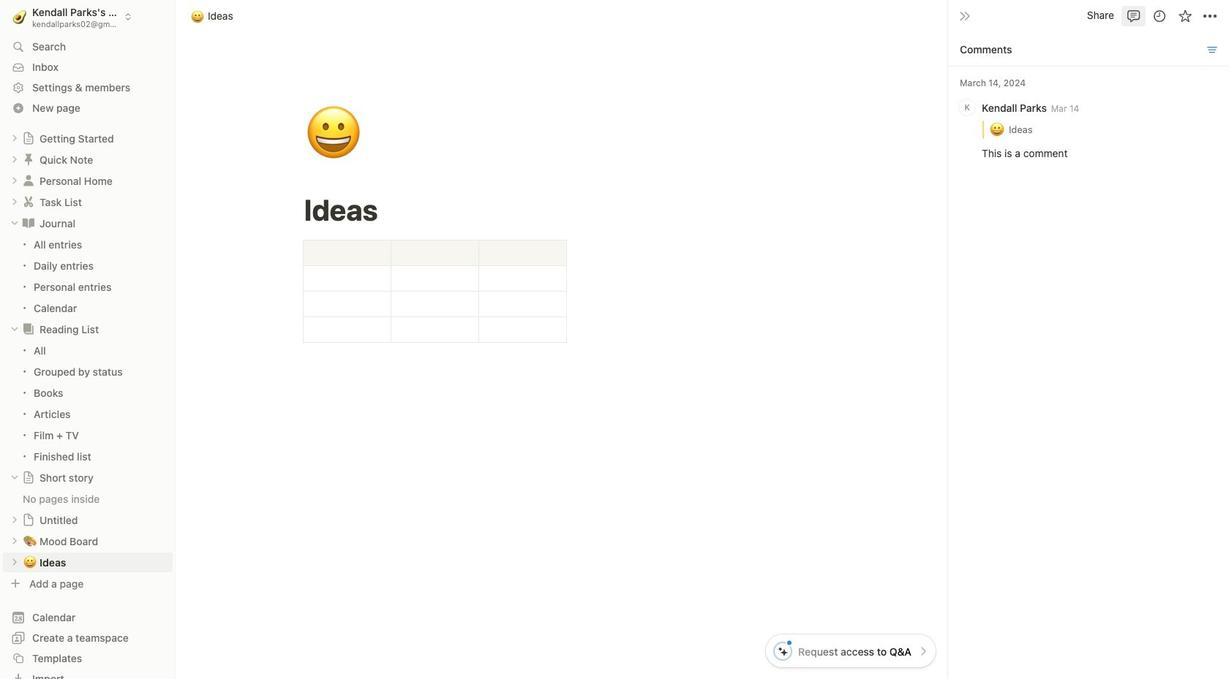 Task type: describe. For each thing, give the bounding box(es) containing it.
1 open image from the top
[[10, 134, 19, 143]]

change page icon image for second open icon
[[21, 152, 36, 167]]

🎨 image
[[23, 533, 37, 550]]

close image
[[10, 474, 19, 483]]

1 vertical spatial 😀 image
[[305, 97, 362, 171]]

group for change page icon corresponding to first close image from the bottom
[[0, 340, 176, 468]]

open image for 🎨 icon
[[10, 537, 19, 546]]

change page icon image for first close image from the bottom
[[21, 322, 36, 337]]

updates image
[[1152, 8, 1167, 23]]

favorite image
[[1178, 8, 1193, 23]]

change page icon image for close icon
[[22, 472, 35, 485]]

open image for 😀 icon
[[10, 559, 19, 567]]

4 open image from the top
[[10, 516, 19, 525]]

1 open image from the top
[[10, 177, 19, 185]]

1 close image from the top
[[10, 219, 19, 228]]

😀 image
[[23, 554, 37, 571]]

comments image
[[1127, 8, 1141, 23]]



Task type: vqa. For each thing, say whether or not it's contained in the screenshot.
edit icon
no



Task type: locate. For each thing, give the bounding box(es) containing it.
0 vertical spatial 😀 image
[[191, 8, 204, 25]]

1 vertical spatial group
[[0, 340, 176, 468]]

2 close image from the top
[[10, 325, 19, 334]]

change page icon image for 2nd close image from the bottom of the page
[[21, 216, 36, 231]]

1 vertical spatial open image
[[10, 537, 19, 546]]

2 open image from the top
[[10, 537, 19, 546]]

0 vertical spatial group
[[0, 234, 176, 319]]

open image
[[10, 134, 19, 143], [10, 155, 19, 164], [10, 198, 19, 207], [10, 516, 19, 525]]

2 vertical spatial open image
[[10, 559, 19, 567]]

2 group from the top
[[0, 340, 176, 468]]

0 vertical spatial close image
[[10, 219, 19, 228]]

1 horizontal spatial 😀 image
[[305, 97, 362, 171]]

3 open image from the top
[[10, 198, 19, 207]]

group for change page icon corresponding to 2nd close image from the bottom of the page
[[0, 234, 176, 319]]

2 open image from the top
[[10, 155, 19, 164]]

group
[[0, 234, 176, 319], [0, 340, 176, 468]]

close sidebar image
[[959, 10, 971, 22]]

3 open image from the top
[[10, 559, 19, 567]]

0 vertical spatial open image
[[10, 177, 19, 185]]

change page icon image
[[22, 132, 35, 145], [21, 152, 36, 167], [21, 174, 36, 188], [21, 195, 36, 210], [21, 216, 36, 231], [21, 322, 36, 337], [22, 472, 35, 485], [22, 514, 35, 527]]

1 group from the top
[[0, 234, 176, 319]]

change page icon image for 2nd open icon from the bottom
[[21, 195, 36, 210]]

open image
[[10, 177, 19, 185], [10, 537, 19, 546], [10, 559, 19, 567]]

🥑 image
[[13, 8, 27, 26]]

1 vertical spatial close image
[[10, 325, 19, 334]]

0 horizontal spatial 😀 image
[[191, 8, 204, 25]]

😀 image
[[191, 8, 204, 25], [305, 97, 362, 171]]

close image
[[10, 219, 19, 228], [10, 325, 19, 334]]

change page icon image for 1st open icon from the bottom
[[22, 514, 35, 527]]

change page icon image for 4th open icon from the bottom
[[22, 132, 35, 145]]

change page icon image for 1st open image from the top of the page
[[21, 174, 36, 188]]



